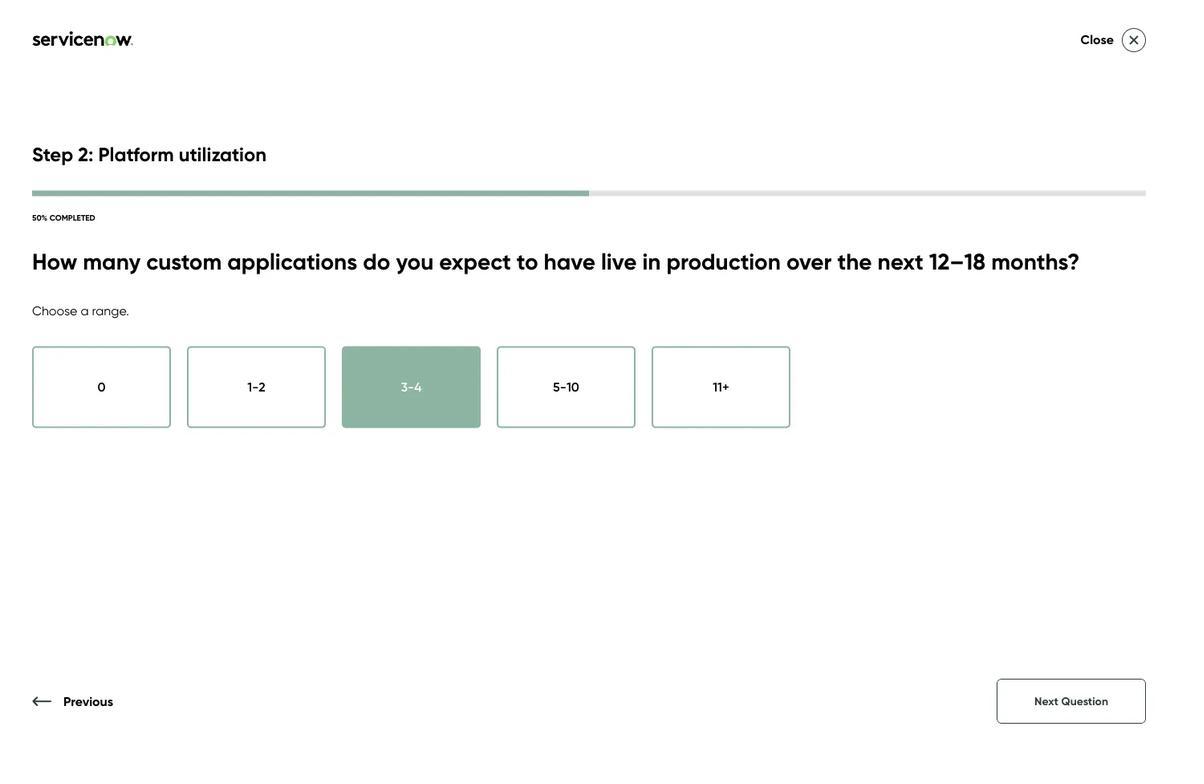Task type: locate. For each thing, give the bounding box(es) containing it.
the right 11+
[[733, 378, 752, 393]]

1 vertical spatial platform
[[927, 176, 1078, 224]]

build
[[1148, 378, 1176, 393]]

many up "range."
[[83, 247, 141, 275]]

platform right 11+
[[756, 378, 805, 393]]

servicenow right the extends
[[1118, 301, 1178, 316]]

50% completed
[[32, 212, 95, 222]]

servicenow inside your servicenow® platform team establishes, maintains, and extends servicenow
[[1118, 301, 1178, 316]]

0 vertical spatial team
[[1088, 176, 1178, 224]]

rights
[[940, 718, 964, 729]]

next question
[[1035, 695, 1108, 708]]

10
[[567, 379, 579, 395]]

question
[[1061, 695, 1108, 708]]

and
[[1041, 301, 1064, 316]]

the
[[837, 247, 872, 275], [733, 378, 752, 393]]

many
[[83, 247, 141, 275], [993, 378, 1026, 393]]

to
[[517, 247, 538, 275], [902, 378, 914, 393], [1132, 378, 1144, 393]]

0 vertical spatial platform
[[98, 142, 174, 166]]

0 horizontal spatial platform
[[98, 142, 174, 166]]

the right over
[[837, 247, 872, 275]]

servicenow up over
[[708, 176, 918, 224]]

you right the do on the top of page
[[396, 247, 434, 275]]

in
[[642, 247, 661, 275]]

1 vertical spatial many
[[993, 378, 1026, 393]]

how
[[32, 247, 77, 275]]

0 vertical spatial estimator
[[708, 226, 877, 274]]

step
[[32, 142, 73, 166]]

0 horizontal spatial the
[[733, 378, 752, 393]]

0 horizontal spatial you
[[396, 247, 434, 275]]

2022
[[849, 718, 870, 729]]

estimator
[[708, 226, 877, 274], [844, 378, 899, 393]]

1 vertical spatial the
[[733, 378, 752, 393]]

0
[[97, 379, 106, 395]]

0 horizontal spatial team
[[808, 378, 840, 393]]

step 2: platform utilization
[[32, 142, 267, 166]]

use
[[708, 378, 730, 393]]

team inside use the platform team estimator to find out how many people you need to build
[[808, 378, 840, 393]]

reserved.
[[967, 718, 1006, 729]]

many right how
[[993, 378, 1026, 393]]

1 vertical spatial team
[[808, 378, 840, 393]]

to left build
[[1132, 378, 1144, 393]]

platform right 2:
[[98, 142, 174, 166]]

applications
[[227, 247, 357, 275]]

2 horizontal spatial to
[[1132, 378, 1144, 393]]

0 vertical spatial servicenow
[[708, 176, 918, 224]]

1 vertical spatial you
[[1074, 378, 1095, 393]]

servicenow
[[708, 176, 918, 224], [1118, 301, 1178, 316]]

0 vertical spatial the
[[837, 247, 872, 275]]

11+
[[713, 379, 729, 395]]

platform up months?
[[927, 176, 1078, 224]]

2 vertical spatial platform
[[756, 378, 805, 393]]

range.
[[92, 303, 129, 319]]

0 horizontal spatial many
[[83, 247, 141, 275]]

1 vertical spatial estimator
[[844, 378, 899, 393]]

team inside servicenow platform team estimator
[[1088, 176, 1178, 224]]

1 horizontal spatial many
[[993, 378, 1026, 393]]

platform inside use the platform team estimator to find out how many people you need to build
[[756, 378, 805, 393]]

many inside use the platform team estimator to find out how many people you need to build
[[993, 378, 1026, 393]]

servicenow.
[[872, 718, 925, 729]]

1 horizontal spatial platform
[[756, 378, 805, 393]]

0 horizontal spatial servicenow
[[708, 176, 918, 224]]

need
[[1099, 378, 1129, 393]]

1 horizontal spatial servicenow
[[1118, 301, 1178, 316]]

to left have
[[517, 247, 538, 275]]

platform for utilization
[[98, 142, 174, 166]]

3-4
[[401, 379, 422, 395]]

to left find
[[902, 378, 914, 393]]

50%
[[32, 212, 47, 222]]

estimator up servicenow®
[[708, 226, 877, 274]]

1 horizontal spatial you
[[1074, 378, 1095, 393]]

you
[[396, 247, 434, 275], [1074, 378, 1095, 393]]

team
[[1088, 176, 1178, 224], [808, 378, 840, 393]]

you left need
[[1074, 378, 1095, 393]]

1 horizontal spatial team
[[1088, 176, 1178, 224]]

1 vertical spatial servicenow
[[1118, 301, 1178, 316]]

4
[[414, 379, 422, 395]]

3-
[[401, 379, 414, 395]]

2 horizontal spatial platform
[[927, 176, 1078, 224]]

a
[[81, 303, 89, 319]]

estimator left find
[[844, 378, 899, 393]]

extends
[[1067, 301, 1114, 316]]

servicenow inside servicenow platform team estimator
[[708, 176, 918, 224]]

platform
[[98, 142, 174, 166], [927, 176, 1078, 224], [756, 378, 805, 393]]

over
[[786, 247, 832, 275]]

0 vertical spatial you
[[396, 247, 434, 275]]

servicenow®
[[737, 301, 816, 316]]

1-2
[[247, 379, 265, 395]]

1 horizontal spatial to
[[902, 378, 914, 393]]



Task type: describe. For each thing, give the bounding box(es) containing it.
servicenow platform team estimator
[[708, 176, 1178, 274]]

team
[[872, 301, 903, 316]]

production
[[666, 247, 781, 275]]

1 horizontal spatial the
[[837, 247, 872, 275]]

©
[[838, 718, 846, 729]]

estimator inside servicenow platform team estimator
[[708, 226, 877, 274]]

expect
[[439, 247, 511, 275]]

previous
[[63, 693, 113, 709]]

use the platform team estimator to find out how many people you need to build 
[[708, 378, 1178, 413]]

maintains,
[[977, 301, 1038, 316]]

platform inside servicenow platform team estimator
[[927, 176, 1078, 224]]

2:
[[78, 142, 93, 166]]

live
[[601, 247, 637, 275]]

the inside use the platform team estimator to find out how many people you need to build
[[733, 378, 752, 393]]

custom
[[146, 247, 222, 275]]

completed
[[49, 212, 95, 222]]

0 horizontal spatial to
[[517, 247, 538, 275]]

5-
[[553, 379, 567, 395]]

next question link
[[997, 679, 1146, 724]]

find
[[917, 378, 939, 393]]

© 2022 servicenow. all rights reserved.
[[838, 718, 1006, 729]]

people
[[1029, 378, 1071, 393]]

out
[[943, 378, 962, 393]]

close
[[1081, 32, 1114, 47]]

how
[[966, 378, 990, 393]]

choose a range.
[[32, 303, 129, 319]]

12–18
[[929, 247, 986, 275]]

have
[[544, 247, 595, 275]]

utilization
[[179, 142, 267, 166]]

platform for team
[[756, 378, 805, 393]]

how many custom applications do you expect to have live in production over the next 12–18 months?
[[32, 247, 1080, 275]]

your
[[708, 301, 733, 316]]

next
[[878, 247, 923, 275]]

0 vertical spatial many
[[83, 247, 141, 275]]

5-10
[[553, 379, 579, 395]]

platform
[[819, 301, 869, 316]]

choose
[[32, 303, 77, 319]]

your servicenow® platform team establishes, maintains, and extends servicenow
[[708, 301, 1178, 355]]

1-
[[247, 379, 259, 395]]

estimator inside use the platform team estimator to find out how many people you need to build
[[844, 378, 899, 393]]

months?
[[991, 247, 1080, 275]]

establishes,
[[906, 301, 974, 316]]

all
[[927, 718, 938, 729]]

do
[[363, 247, 390, 275]]

next
[[1035, 695, 1059, 708]]

you inside use the platform team estimator to find out how many people you need to build
[[1074, 378, 1095, 393]]

2
[[259, 379, 265, 395]]



Task type: vqa. For each thing, say whether or not it's contained in the screenshot.
ServiceNow image at the left of the page
no



